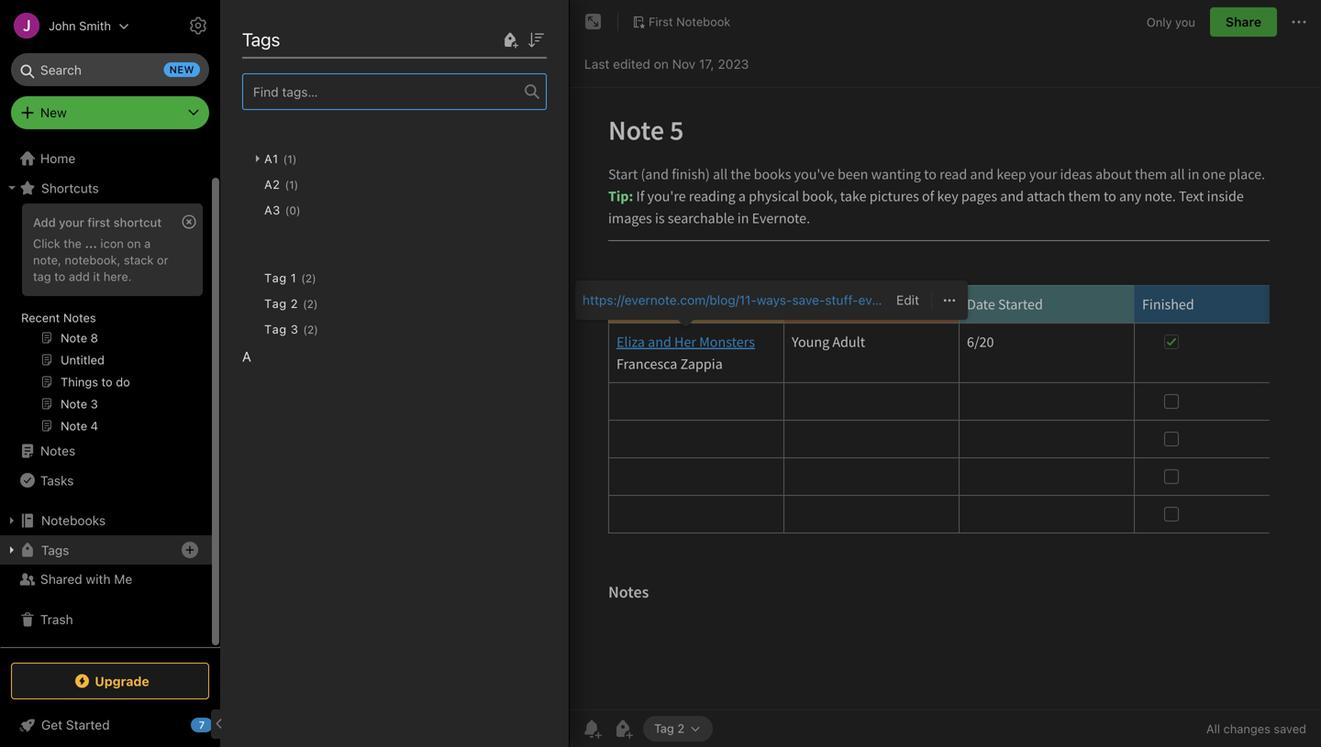 Task type: describe. For each thing, give the bounding box(es) containing it.
first notebook button
[[626, 9, 737, 35]]

note 4 row group
[[220, 187, 569, 246]]

click to collapse image
[[213, 714, 227, 736]]

note window element
[[570, 0, 1321, 748]]

all changes saved
[[1206, 722, 1306, 736]]

with
[[86, 572, 111, 587]]

tasks button
[[0, 466, 212, 495]]

new button
[[11, 96, 209, 129]]

notebook,
[[65, 253, 120, 267]]

changes
[[1223, 722, 1270, 736]]

notebooks link
[[0, 506, 212, 536]]

a
[[144, 237, 151, 250]]

2023
[[718, 56, 749, 72]]

nov
[[672, 56, 696, 72]]

1 cell from the top
[[464, 187, 569, 217]]

edited
[[613, 56, 650, 72]]

) inside tag 1 ( 2 )
[[312, 272, 316, 285]]

expand note image
[[583, 11, 605, 33]]

2 inside tag 2 ( 2 )
[[307, 298, 314, 311]]

1 for a2
[[289, 178, 294, 191]]

share button
[[1210, 7, 1277, 37]]

1 for a1
[[287, 153, 292, 166]]

notes link
[[0, 437, 212, 466]]

a3 ( 0 )
[[264, 203, 300, 217]]

1 vertical spatial notes
[[63, 311, 96, 325]]

home link
[[0, 144, 220, 173]]

here.
[[103, 270, 132, 283]]

Note Editor text field
[[570, 88, 1321, 710]]

get
[[41, 718, 62, 733]]

note 4 button
[[220, 187, 569, 217]]

notebooks
[[41, 513, 106, 528]]

2 inside tag 1 ( 2 )
[[305, 272, 312, 285]]

create new tag image
[[499, 29, 521, 51]]

clear button
[[527, 98, 554, 111]]

( inside tag 3 ( 2 )
[[303, 323, 307, 336]]

a row group
[[242, 110, 561, 481]]

shortcut
[[113, 216, 162, 229]]

click the ...
[[33, 237, 97, 250]]

3
[[291, 322, 298, 336]]

notes
[[253, 57, 286, 72]]

a1
[[264, 152, 279, 166]]

settings image
[[187, 15, 209, 37]]

me
[[114, 572, 132, 587]]

( inside tag 2 ( 2 )
[[303, 298, 307, 311]]

tags inside tags button
[[41, 543, 69, 558]]

) inside a1 ( 1 )
[[292, 153, 297, 166]]

filters
[[239, 98, 281, 111]]

) inside tag 2 ( 2 )
[[314, 298, 318, 311]]

2 up 3
[[291, 297, 298, 311]]

tag 2
[[654, 722, 684, 736]]

started
[[66, 718, 110, 733]]

add your first shortcut
[[33, 216, 162, 229]]

tasks
[[40, 473, 74, 488]]

click
[[33, 237, 60, 250]]

first
[[87, 216, 110, 229]]

the
[[64, 237, 82, 250]]

shortcuts button
[[0, 173, 212, 203]]

add tag image
[[612, 718, 634, 740]]

tag inside button
[[654, 722, 674, 736]]

expand tags image
[[5, 543, 19, 558]]

last
[[584, 56, 610, 72]]

icon
[[100, 237, 124, 250]]

( inside a1 ( 1 )
[[283, 153, 287, 166]]

( inside tag 1 ( 2 )
[[301, 272, 305, 285]]

on inside 'icon on a note, notebook, stack or tag to add it here.'
[[127, 237, 141, 250]]

icon on a note, notebook, stack or tag to add it here.
[[33, 237, 168, 283]]

all
[[1206, 722, 1220, 736]]

tags button
[[0, 536, 212, 565]]

0 vertical spatial tags
[[242, 28, 280, 50]]

4
[[274, 194, 282, 209]]

get started
[[41, 718, 110, 733]]

home
[[40, 151, 75, 166]]

0 vertical spatial notes
[[260, 18, 310, 40]]

saved
[[1274, 722, 1306, 736]]

) inside a2 ( 1 )
[[294, 178, 298, 191]]

add
[[69, 270, 90, 283]]

2 left notes
[[242, 57, 250, 72]]

save
[[487, 22, 514, 36]]

last edited on nov 17, 2023
[[584, 56, 749, 72]]

Sort field
[[525, 28, 547, 51]]

first notebook
[[649, 15, 731, 29]]



Task type: vqa. For each thing, say whether or not it's contained in the screenshot.
cell
yes



Task type: locate. For each thing, give the bounding box(es) containing it.
a1 ( 1 )
[[264, 152, 297, 166]]

new
[[40, 105, 67, 120]]

1 right a1
[[287, 153, 292, 166]]

1 vertical spatial 1
[[289, 178, 294, 191]]

tag for tag 3
[[264, 322, 287, 336]]

1 horizontal spatial on
[[654, 56, 669, 72]]

Search text field
[[24, 53, 196, 86]]

0 horizontal spatial tags
[[41, 543, 69, 558]]

2 notes
[[242, 57, 286, 72]]

notebook
[[676, 15, 731, 29]]

stack
[[124, 253, 154, 267]]

1 right a2
[[289, 178, 294, 191]]

tag 1 ( 2 )
[[264, 271, 316, 285]]

recent notes
[[21, 311, 96, 325]]

it
[[93, 270, 100, 283]]

2 vertical spatial notes
[[40, 444, 75, 459]]

) inside tag 3 ( 2 )
[[314, 323, 318, 336]]

7
[[199, 720, 205, 732]]

clear
[[527, 98, 554, 111]]

john
[[49, 19, 76, 33]]

2 up tag 3 ( 2 )
[[307, 298, 314, 311]]

group
[[0, 198, 212, 444]]

1 vertical spatial on
[[127, 237, 141, 250]]

add
[[33, 216, 56, 229]]

save search
[[487, 22, 554, 36]]

0
[[289, 204, 296, 217]]

2 vertical spatial 1
[[291, 271, 297, 285]]

) inside a3 ( 0 )
[[296, 204, 300, 217]]

on left "nov"
[[654, 56, 669, 72]]

tree containing home
[[0, 144, 220, 647]]

note 4
[[242, 194, 282, 209]]

note,
[[33, 253, 61, 267]]

tag 3 ( 2 )
[[264, 322, 318, 336]]

note
[[242, 194, 271, 209]]

shared with me link
[[0, 565, 212, 594]]

) right a2
[[294, 178, 298, 191]]

( up tag 3 ( 2 )
[[303, 298, 307, 311]]

only you
[[1147, 15, 1195, 29]]

new search field
[[24, 53, 200, 86]]

2 right add tag "icon"
[[677, 722, 684, 736]]

notes up tasks
[[40, 444, 75, 459]]

0 horizontal spatial on
[[127, 237, 141, 250]]

notes up notes
[[260, 18, 310, 40]]

tree
[[0, 144, 220, 647]]

a2
[[264, 178, 280, 191]]

shortcuts
[[41, 180, 99, 196]]

sort options image
[[525, 29, 547, 51]]

tag up tag 2 ( 2 )
[[264, 271, 287, 285]]

2
[[242, 57, 250, 72], [305, 272, 312, 285], [291, 297, 298, 311], [307, 298, 314, 311], [307, 323, 314, 336], [677, 722, 684, 736]]

only
[[1147, 15, 1172, 29]]

a
[[242, 349, 251, 365]]

tag down tag 1 ( 2 )
[[264, 297, 287, 311]]

tags up 2 notes
[[242, 28, 280, 50]]

2 up tag 2 ( 2 )
[[305, 272, 312, 285]]

upgrade
[[95, 674, 149, 689]]

tag left 3
[[264, 322, 287, 336]]

( up tag 2 ( 2 )
[[301, 272, 305, 285]]

cell
[[464, 187, 569, 217], [464, 217, 569, 246]]

1 horizontal spatial tags
[[242, 28, 280, 50]]

tags up shared
[[41, 543, 69, 558]]

tag
[[264, 271, 287, 285], [264, 297, 287, 311], [264, 322, 287, 336], [654, 722, 674, 736]]

on left a
[[127, 237, 141, 250]]

) right a1
[[292, 153, 297, 166]]

tag 2 button
[[643, 716, 713, 742]]

( inside a2 ( 1 )
[[285, 178, 289, 191]]

)
[[292, 153, 297, 166], [294, 178, 298, 191], [296, 204, 300, 217], [312, 272, 316, 285], [314, 298, 318, 311], [314, 323, 318, 336]]

) up tag 2 ( 2 )
[[312, 272, 316, 285]]

2 inside button
[[677, 722, 684, 736]]

Help and Learning task checklist field
[[0, 711, 220, 740]]

upgrade button
[[11, 663, 209, 700]]

Find tags… text field
[[243, 80, 525, 104]]

new
[[169, 64, 194, 76]]

recent
[[21, 311, 60, 325]]

( right 4
[[285, 204, 289, 217]]

notes right recent
[[63, 311, 96, 325]]

tag for tag 1
[[264, 271, 287, 285]]

( right a2
[[285, 178, 289, 191]]

shared
[[40, 572, 82, 587]]

smith
[[79, 19, 111, 33]]

add a reminder image
[[581, 718, 603, 740]]

tag for tag 2
[[264, 297, 287, 311]]

on inside note window element
[[654, 56, 669, 72]]

on
[[654, 56, 669, 72], [127, 237, 141, 250]]

a2 ( 1 )
[[264, 178, 298, 191]]

( inside a3 ( 0 )
[[285, 204, 289, 217]]

0 vertical spatial 1
[[287, 153, 292, 166]]

shared with me
[[40, 572, 132, 587]]

to
[[54, 270, 65, 283]]

0 vertical spatial on
[[654, 56, 669, 72]]

trash
[[40, 612, 73, 627]]

1 inside a1 ( 1 )
[[287, 153, 292, 166]]

) up tag 3 ( 2 )
[[314, 298, 318, 311]]

trash link
[[0, 605, 212, 635]]

group containing add your first shortcut
[[0, 198, 212, 444]]

expand notebooks image
[[5, 514, 19, 528]]

) right 3
[[314, 323, 318, 336]]

share
[[1226, 14, 1261, 29]]

Account field
[[0, 7, 129, 44]]

tag 2 ( 2 )
[[264, 297, 318, 311]]

1 up tag 2 ( 2 )
[[291, 271, 297, 285]]

your
[[59, 216, 84, 229]]

1 vertical spatial tags
[[41, 543, 69, 558]]

( right 3
[[303, 323, 307, 336]]

you
[[1175, 15, 1195, 29]]

17,
[[699, 56, 714, 72]]

john smith
[[49, 19, 111, 33]]

notes
[[260, 18, 310, 40], [63, 311, 96, 325], [40, 444, 75, 459]]

tags
[[242, 28, 280, 50], [41, 543, 69, 558]]

first
[[649, 15, 673, 29]]

1 inside a2 ( 1 )
[[289, 178, 294, 191]]

search
[[517, 22, 554, 36]]

( right a1
[[283, 153, 287, 166]]

1
[[287, 153, 292, 166], [289, 178, 294, 191], [291, 271, 297, 285]]

or
[[157, 253, 168, 267]]

tag
[[33, 270, 51, 283]]

) right 4
[[296, 204, 300, 217]]

2 right 3
[[307, 323, 314, 336]]

2 cell from the top
[[464, 217, 569, 246]]

tag right add tag "icon"
[[654, 722, 674, 736]]

save search button
[[487, 20, 554, 38]]

...
[[85, 237, 97, 250]]

arrow image
[[251, 152, 264, 165]]

2 inside tag 3 ( 2 )
[[307, 323, 314, 336]]

a3
[[264, 203, 281, 217]]



